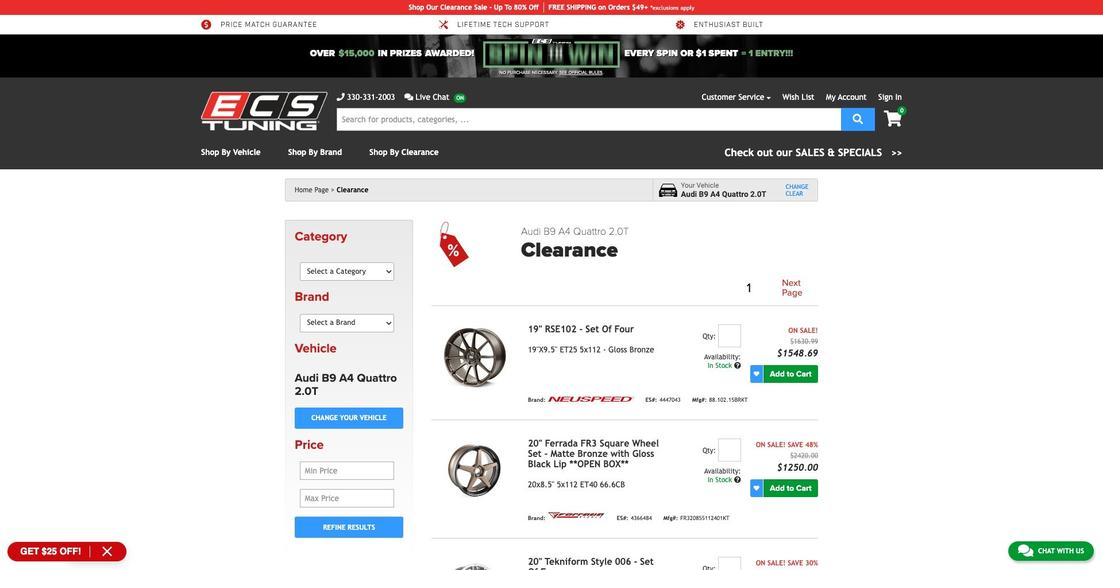 Task type: vqa. For each thing, say whether or not it's contained in the screenshot.
the right Chat
no



Task type: locate. For each thing, give the bounding box(es) containing it.
add to wish list image for "neuspeed - corporate logo" in the bottom of the page
[[754, 371, 760, 377]]

question circle image for "neuspeed - corporate logo" in the bottom of the page's add to wish list icon
[[734, 363, 741, 369]]

0 vertical spatial comments image
[[404, 93, 413, 101]]

2 add to wish list image from the top
[[754, 486, 760, 492]]

Max Price number field
[[300, 490, 395, 508]]

es#4366484 - fr320855112401kt - 20" ferrada fr3 square wheel set -  matte bronze with gloss black lip **open box** - 20x8.5" 5x112 et40 66.6cb - ferrada wheels - audi bmw volkswagen image
[[432, 439, 519, 505]]

shopping cart image
[[884, 111, 902, 127]]

0 horizontal spatial comments image
[[404, 93, 413, 101]]

neuspeed - corporate logo image
[[548, 397, 634, 402]]

2 question circle image from the top
[[734, 477, 741, 484]]

question circle image
[[734, 363, 741, 369], [734, 477, 741, 484]]

1 vertical spatial question circle image
[[734, 477, 741, 484]]

0 vertical spatial question circle image
[[734, 363, 741, 369]]

1 question circle image from the top
[[734, 363, 741, 369]]

None number field
[[718, 325, 741, 348], [718, 439, 741, 462], [718, 557, 741, 571], [718, 325, 741, 348], [718, 439, 741, 462], [718, 557, 741, 571]]

add to wish list image
[[754, 371, 760, 377], [754, 486, 760, 492]]

es#4447043 - 88.102.15brkt - 19" rse102 - set of four - 19"x9.5" et25 5x112 - gloss bronze - neuspeed - audi image
[[432, 325, 519, 390]]

1 horizontal spatial comments image
[[1018, 544, 1034, 558]]

0 vertical spatial add to wish list image
[[754, 371, 760, 377]]

add to wish list image for ferrada wheels - corporate logo
[[754, 486, 760, 492]]

1 vertical spatial add to wish list image
[[754, 486, 760, 492]]

1 vertical spatial comments image
[[1018, 544, 1034, 558]]

comments image
[[404, 93, 413, 101], [1018, 544, 1034, 558]]

1 add to wish list image from the top
[[754, 371, 760, 377]]



Task type: describe. For each thing, give the bounding box(es) containing it.
es#4624063 - 006-12kt1 - 20" tekniform style 006 - set of four - 20"x9" et30 5x112 - hyper silver - tekniform - audi bmw mini image
[[432, 557, 519, 571]]

ecs tuning image
[[201, 92, 328, 130]]

Search text field
[[337, 108, 841, 131]]

search image
[[853, 114, 863, 124]]

paginated product list navigation navigation
[[521, 276, 818, 301]]

ecs tuning 'spin to win' contest logo image
[[483, 39, 620, 68]]

ferrada wheels - corporate logo image
[[548, 511, 605, 521]]

question circle image for ferrada wheels - corporate logo add to wish list icon
[[734, 477, 741, 484]]

phone image
[[337, 93, 345, 101]]

Min Price number field
[[300, 462, 395, 481]]



